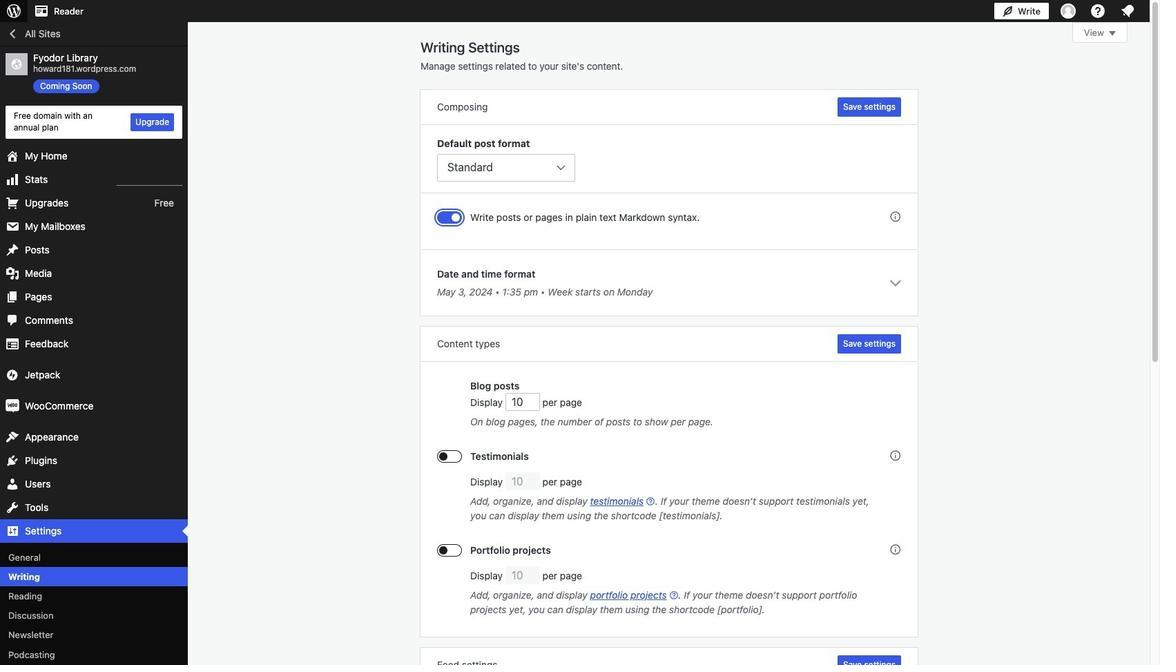 Task type: locate. For each thing, give the bounding box(es) containing it.
None number field
[[505, 393, 540, 411], [505, 473, 540, 491], [505, 567, 540, 584], [505, 393, 540, 411], [505, 473, 540, 491], [505, 567, 540, 584]]

closed image
[[1109, 31, 1116, 36]]

2 vertical spatial group
[[437, 543, 901, 620]]

0 vertical spatial img image
[[6, 368, 19, 382]]

more information image
[[889, 210, 901, 223]]

0 vertical spatial group
[[437, 136, 901, 182]]

1 group from the top
[[437, 136, 901, 182]]

2 group from the top
[[437, 449, 901, 526]]

group
[[437, 136, 901, 182], [437, 449, 901, 526], [437, 543, 901, 620]]

1 vertical spatial img image
[[6, 399, 19, 413]]

1 img image from the top
[[6, 368, 19, 382]]

highest hourly views 0 image
[[117, 176, 182, 185]]

img image
[[6, 368, 19, 382], [6, 399, 19, 413]]

manage your notifications image
[[1119, 3, 1136, 19]]

main content
[[421, 22, 1128, 665]]

1 vertical spatial group
[[437, 449, 901, 526]]



Task type: vqa. For each thing, say whether or not it's contained in the screenshot.
Img
yes



Task type: describe. For each thing, give the bounding box(es) containing it.
3 group from the top
[[437, 543, 901, 620]]

manage your sites image
[[6, 3, 22, 19]]

help image
[[1090, 3, 1106, 19]]

my profile image
[[1061, 3, 1076, 19]]

2 img image from the top
[[6, 399, 19, 413]]



